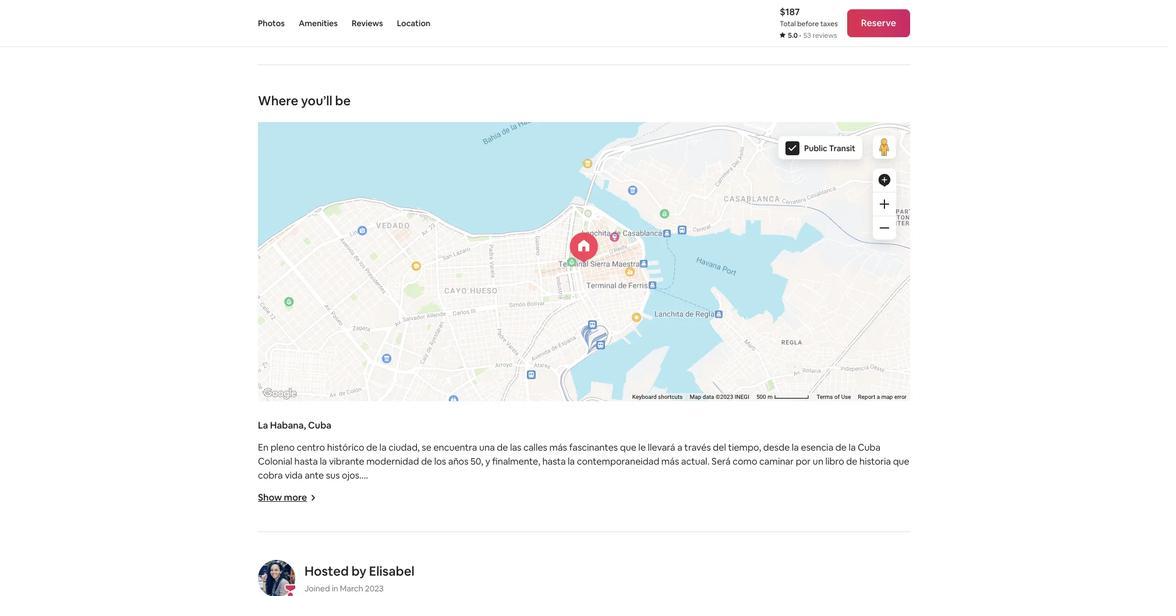 Task type: describe. For each thing, give the bounding box(es) containing it.
la right esencia
[[849, 442, 856, 454]]

través
[[684, 442, 711, 454]]

5.0
[[788, 31, 798, 40]]

keyboard
[[632, 394, 657, 401]]

be
[[335, 93, 351, 109]]

a
[[258, 498, 265, 510]]

5.0 · 53 reviews
[[788, 31, 837, 40]]

alojamiento
[[309, 540, 359, 552]]

a inside en pleno centro histórico de la ciudad, se encuentra una de las calles más fascinantes que le llevará a través del tiempo, desde la esencia de la cuba colonial hasta la vibrante modernidad de los años 50, y finalmente, hasta la contemporaneidad más actual. será como caminar por un libro de historia que cobra vida ante sus ojos.
[[677, 442, 682, 454]]

report
[[858, 394, 875, 401]]

vida
[[285, 470, 303, 482]]

libro
[[826, 456, 844, 468]]

historia inside en pleno centro histórico de la ciudad, se encuentra una de las calles más fascinantes que le llevará a través del tiempo, desde la esencia de la cuba colonial hasta la vibrante modernidad de los años 50, y finalmente, hasta la contemporaneidad más actual. será como caminar por un libro de historia que cobra vida ante sus ojos.
[[860, 456, 891, 468]]

50,
[[471, 456, 483, 468]]

que inside a tan solo 50 metros de distancia, encontrará el emblemático bar el floridita, donde podrá disfrutar del auténtico daiquirí cubano en su lugar de origen y al estilo de ernest hemingway. este lugar es un ícono de la ciudad, y una visita obligada para todo aquel que aprecie la cultura y la historia cubana.
[[696, 512, 713, 524]]

where
[[258, 93, 298, 109]]

un inside en pleno centro histórico de la ciudad, se encuentra una de las calles más fascinantes que le llevará a través del tiempo, desde la esencia de la cuba colonial hasta la vibrante modernidad de los años 50, y finalmente, hasta la contemporaneidad más actual. será como caminar por un libro de historia que cobra vida ante sus ojos.
[[813, 456, 824, 468]]

contemporaneidad
[[577, 456, 659, 468]]

terms of use link
[[817, 394, 851, 401]]

de left los
[[421, 456, 432, 468]]

show for show all 53 reviews
[[272, 16, 296, 29]]

reserve button
[[847, 9, 910, 37]]

de up joined
[[304, 568, 315, 580]]

que up origen
[[893, 456, 910, 468]]

·
[[799, 31, 801, 40]]

mojito
[[258, 554, 285, 566]]

53 for all
[[310, 16, 320, 29]]

origen
[[870, 498, 897, 510]]

de up libro
[[836, 442, 847, 454]]

de up acogedor
[[709, 540, 720, 552]]

calle
[[471, 540, 490, 552]]

de up cubana.
[[857, 498, 868, 510]]

la down cubano
[[797, 512, 804, 524]]

1 hasta from the left
[[294, 456, 318, 468]]

y right origen
[[899, 498, 904, 510]]

en pleno centro histórico de la ciudad, se encuentra una de las calles más fascinantes que le llevará a través del tiempo, desde la esencia de la cuba colonial hasta la vibrante modernidad de los años 50, y finalmente, hasta la contemporaneidad más actual. será como caminar por un libro de historia que cobra vida ante sus ojos.
[[258, 442, 910, 482]]

encuentra inside además, su alojamiento se encuentra en la misma calle que la bodeguita del medio, a tan solo 500 metros de distancia. aquí podrá experimentar el mejor mojito de la ciudad, acompañado del más auténtico son cubano. este lugar es reconocido por su ambiente acogedor y lleno de vida, que le transportará al corazón de la cultura y el folklore cubano. todo esto en un ambiente histórico y mágico que lo dejará sin aliento.
[[373, 540, 417, 552]]

$187
[[780, 6, 800, 18]]

hemingway.
[[335, 512, 387, 524]]

by
[[352, 564, 366, 580]]

dejará
[[666, 568, 693, 580]]

y inside en pleno centro histórico de la ciudad, se encuentra una de las calles más fascinantes que le llevará a través del tiempo, desde la esencia de la cuba colonial hasta la vibrante modernidad de los años 50, y finalmente, hasta la contemporaneidad más actual. será como caminar por un libro de historia que cobra vida ante sus ojos.
[[485, 456, 490, 468]]

add a place to the map image
[[878, 174, 892, 188]]

podrá inside además, su alojamiento se encuentra en la misma calle que la bodeguita del medio, a tan solo 500 metros de distancia. aquí podrá experimentar el mejor mojito de la ciudad, acompañado del más auténtico son cubano. este lugar es reconocido por su ambiente acogedor y lleno de vida, que le transportará al corazón de la cultura y el folklore cubano. todo esto en un ambiente histórico y mágico que lo dejará sin aliento.
[[786, 540, 812, 552]]

50
[[302, 498, 313, 510]]

photos
[[258, 18, 285, 29]]

ciudad, inside a tan solo 50 metros de distancia, encontrará el emblemático bar el floridita, donde podrá disfrutar del auténtico daiquirí cubano en su lugar de origen y al estilo de ernest hemingway. este lugar es un ícono de la ciudad, y una visita obligada para todo aquel que aprecie la cultura y la historia cubana.
[[506, 512, 537, 524]]

lleno
[[762, 554, 782, 566]]

terms of use
[[817, 394, 851, 401]]

2023
[[365, 584, 384, 595]]

bar
[[521, 498, 535, 510]]

calles
[[524, 442, 547, 454]]

este inside a tan solo 50 metros de distancia, encontrará el emblemático bar el floridita, donde podrá disfrutar del auténtico daiquirí cubano en su lugar de origen y al estilo de ernest hemingway. este lugar es un ícono de la ciudad, y una visita obligada para todo aquel que aprecie la cultura y la historia cubana.
[[389, 512, 408, 524]]

que left lo at the bottom right
[[638, 568, 654, 580]]

encuentra inside en pleno centro histórico de la ciudad, se encuentra una de las calles más fascinantes que le llevará a través del tiempo, desde la esencia de la cuba colonial hasta la vibrante modernidad de los años 50, y finalmente, hasta la contemporaneidad más actual. será como caminar por un libro de historia que cobra vida ante sus ojos.
[[434, 442, 477, 454]]

la down fascinantes
[[568, 456, 575, 468]]

1 horizontal spatial su
[[657, 554, 666, 566]]

solo inside además, su alojamiento se encuentra en la misma calle que la bodeguita del medio, a tan solo 500 metros de distancia. aquí podrá experimentar el mejor mojito de la ciudad, acompañado del más auténtico son cubano. este lugar es reconocido por su ambiente acogedor y lleno de vida, que le transportará al corazón de la cultura y el folklore cubano. todo esto en un ambiente histórico y mágico que lo dejará sin aliento.
[[638, 540, 656, 552]]

tan inside además, su alojamiento se encuentra en la misma calle que la bodeguita del medio, a tan solo 500 metros de distancia. aquí podrá experimentar el mejor mojito de la ciudad, acompañado del más auténtico son cubano. este lugar es reconocido por su ambiente acogedor y lleno de vida, que le transportará al corazón de la cultura y el folklore cubano. todo esto en un ambiente histórico y mágico que lo dejará sin aliento.
[[622, 540, 636, 552]]

estilo
[[267, 512, 290, 524]]

show more
[[258, 492, 307, 504]]

caminar
[[759, 456, 794, 468]]

your stay location, map pin image
[[570, 233, 598, 263]]

google map
showing 11 points of interest. region
[[159, 96, 1054, 543]]

more
[[284, 492, 307, 504]]

finalmente,
[[492, 456, 540, 468]]

500 m
[[756, 394, 774, 401]]

mejor
[[883, 540, 908, 552]]

floridita,
[[546, 498, 583, 510]]

distancia,
[[361, 498, 402, 510]]

cultura inside además, su alojamiento se encuentra en la misma calle que la bodeguita del medio, a tan solo 500 metros de distancia. aquí podrá experimentar el mejor mojito de la ciudad, acompañado del más auténtico son cubano. este lugar es reconocido por su ambiente acogedor y lleno de vida, que le transportará al corazón de la cultura y el folklore cubano. todo esto en un ambiente histórico y mágico que lo dejará sin aliento.
[[326, 568, 356, 580]]

cultura inside a tan solo 50 metros de distancia, encontrará el emblemático bar el floridita, donde podrá disfrutar del auténtico daiquirí cubano en su lugar de origen y al estilo de ernest hemingway. este lugar es un ícono de la ciudad, y una visita obligada para todo aquel que aprecie la cultura y la historia cubana.
[[758, 512, 788, 524]]

es inside además, su alojamiento se encuentra en la misma calle que la bodeguita del medio, a tan solo 500 metros de distancia. aquí podrá experimentar el mejor mojito de la ciudad, acompañado del más auténtico son cubano. este lugar es reconocido por su ambiente acogedor y lleno de vida, que le transportará al corazón de la cultura y el folklore cubano. todo esto en un ambiente histórico y mágico que lo dejará sin aliento.
[[577, 554, 587, 566]]

location button
[[397, 0, 430, 47]]

data
[[703, 394, 714, 401]]

0 horizontal spatial lugar
[[410, 512, 431, 524]]

donde
[[585, 498, 613, 510]]

la up modernidad
[[379, 442, 387, 454]]

de up modernidad
[[366, 442, 377, 454]]

podrá inside a tan solo 50 metros de distancia, encontrará el emblemático bar el floridita, donde podrá disfrutar del auténtico daiquirí cubano en su lugar de origen y al estilo de ernest hemingway. este lugar es un ícono de la ciudad, y una visita obligada para todo aquel que aprecie la cultura y la historia cubana.
[[615, 498, 641, 510]]

acompañado
[[343, 554, 400, 566]]

al inside a tan solo 50 metros de distancia, encontrará el emblemático bar el floridita, donde podrá disfrutar del auténtico daiquirí cubano en su lugar de origen y al estilo de ernest hemingway. este lugar es un ícono de la ciudad, y una visita obligada para todo aquel que aprecie la cultura y la historia cubana.
[[258, 512, 265, 524]]

transportará
[[847, 554, 902, 566]]

cubana.
[[839, 512, 873, 524]]

del up folklore
[[402, 554, 415, 566]]

joined
[[305, 584, 330, 595]]

zoom out image
[[880, 224, 889, 233]]

y down cubano
[[790, 512, 795, 524]]

1 vertical spatial cubano.
[[408, 568, 443, 580]]

las
[[510, 442, 522, 454]]

experimentar
[[814, 540, 872, 552]]

reviews button
[[352, 0, 383, 47]]

show all 53 reviews
[[272, 16, 356, 29]]

error
[[894, 394, 907, 401]]

y down el
[[539, 512, 544, 524]]

hosted
[[305, 564, 349, 580]]

amenities
[[299, 18, 338, 29]]

taxes
[[821, 19, 838, 29]]

bodeguita
[[523, 540, 567, 552]]

©2023
[[716, 394, 733, 401]]

reviews
[[352, 18, 383, 29]]

de down 50
[[292, 512, 303, 524]]

0 horizontal spatial su
[[298, 540, 307, 552]]

ante
[[305, 470, 324, 482]]

un inside a tan solo 50 metros de distancia, encontrará el emblemático bar el floridita, donde podrá disfrutar del auténtico daiquirí cubano en su lugar de origen y al estilo de ernest hemingway. este lugar es un ícono de la ciudad, y una visita obligada para todo aquel que aprecie la cultura y la historia cubana.
[[445, 512, 456, 524]]

march
[[340, 584, 363, 595]]

location
[[397, 18, 430, 29]]

y down the reconocido
[[597, 568, 602, 580]]

del inside en pleno centro histórico de la ciudad, se encuentra una de las calles más fascinantes que le llevará a través del tiempo, desde la esencia de la cuba colonial hasta la vibrante modernidad de los años 50, y finalmente, hasta la contemporaneidad más actual. será como caminar por un libro de historia que cobra vida ante sus ojos.
[[713, 442, 726, 454]]

reviews for 5.0 · 53 reviews
[[813, 31, 837, 40]]

1 horizontal spatial en
[[490, 568, 500, 580]]

vibrante
[[329, 456, 364, 468]]

1 horizontal spatial más
[[549, 442, 567, 454]]

of
[[835, 394, 840, 401]]

de left 'vida,'
[[784, 554, 796, 566]]

a inside además, su alojamiento se encuentra en la misma calle que la bodeguita del medio, a tan solo 500 metros de distancia. aquí podrá experimentar el mejor mojito de la ciudad, acompañado del más auténtico son cubano. este lugar es reconocido por su ambiente acogedor y lleno de vida, que le transportará al corazón de la cultura y el folklore cubano. todo esto en un ambiente histórico y mágico que lo dejará sin aliento.
[[615, 540, 620, 552]]

where you'll be
[[258, 93, 351, 109]]

el
[[537, 498, 544, 510]]

ciudad, inside en pleno centro histórico de la ciudad, se encuentra una de las calles más fascinantes que le llevará a través del tiempo, desde la esencia de la cuba colonial hasta la vibrante modernidad de los años 50, y finalmente, hasta la contemporaneidad más actual. será como caminar por un libro de historia que cobra vida ante sus ojos.
[[389, 442, 420, 454]]

la up joined
[[317, 568, 324, 580]]

0 vertical spatial ambiente
[[669, 554, 709, 566]]

0 horizontal spatial la
[[258, 420, 268, 432]]

emblemático
[[462, 498, 519, 510]]

reserve
[[861, 17, 896, 29]]

al inside además, su alojamiento se encuentra en la misma calle que la bodeguita del medio, a tan solo 500 metros de distancia. aquí podrá experimentar el mejor mojito de la ciudad, acompañado del más auténtico son cubano. este lugar es reconocido por su ambiente acogedor y lleno de vida, que le transportará al corazón de la cultura y el folklore cubano. todo esto en un ambiente histórico y mágico que lo dejará sin aliento.
[[258, 568, 265, 580]]

transit
[[829, 143, 856, 154]]

google image
[[261, 387, 299, 402]]

la habana, cuba
[[258, 420, 331, 432]]

histórico inside en pleno centro histórico de la ciudad, se encuentra una de las calles más fascinantes que le llevará a través del tiempo, desde la esencia de la cuba colonial hasta la vibrante modernidad de los años 50, y finalmente, hasta la contemporaneidad más actual. será como caminar por un libro de historia que cobra vida ante sus ojos.
[[327, 442, 364, 454]]

1 vertical spatial más
[[661, 456, 679, 468]]

all
[[298, 16, 308, 29]]

de up corazón
[[287, 554, 299, 566]]

drag pegman onto the map to open street view image
[[873, 136, 896, 159]]

en
[[258, 442, 269, 454]]

before
[[797, 19, 819, 29]]

llevará
[[648, 442, 675, 454]]

photos button
[[258, 0, 285, 47]]

obligada
[[588, 512, 625, 524]]

amenities button
[[299, 0, 338, 47]]



Task type: locate. For each thing, give the bounding box(es) containing it.
histórico up vibrante
[[327, 442, 364, 454]]

you'll
[[301, 93, 332, 109]]

53 for ·
[[803, 31, 811, 40]]

por inside en pleno centro histórico de la ciudad, se encuentra una de las calles más fascinantes que le llevará a través del tiempo, desde la esencia de la cuba colonial hasta la vibrante modernidad de los años 50, y finalmente, hasta la contemporaneidad más actual. será como caminar por un libro de historia que cobra vida ante sus ojos.
[[796, 456, 811, 468]]

una up "50,"
[[479, 442, 495, 454]]

un right esto
[[502, 568, 513, 580]]

la right desde
[[792, 442, 799, 454]]

500
[[756, 394, 766, 401], [658, 540, 674, 552]]

ambiente down bodeguita
[[515, 568, 556, 580]]

500 inside además, su alojamiento se encuentra en la misma calle que la bodeguita del medio, a tan solo 500 metros de distancia. aquí podrá experimentar el mejor mojito de la ciudad, acompañado del más auténtico son cubano. este lugar es reconocido por su ambiente acogedor y lleno de vida, que le transportará al corazón de la cultura y el folklore cubano. todo esto en un ambiente histórico y mágico que lo dejará sin aliento.
[[658, 540, 674, 552]]

show left the all
[[272, 16, 296, 29]]

sin
[[695, 568, 706, 580]]

keyboard shortcuts button
[[632, 394, 683, 402]]

1 horizontal spatial una
[[546, 512, 561, 524]]

0 vertical spatial más
[[549, 442, 567, 454]]

cultura
[[758, 512, 788, 524], [326, 568, 356, 580]]

1 vertical spatial podrá
[[786, 540, 812, 552]]

son
[[480, 554, 495, 566]]

hosted by elisabel joined in march 2023
[[305, 564, 415, 595]]

del up aquel
[[682, 498, 695, 510]]

ciudad, down bar
[[506, 512, 537, 524]]

solo inside a tan solo 50 metros de distancia, encontrará el emblemático bar el floridita, donde podrá disfrutar del auténtico daiquirí cubano en su lugar de origen y al estilo de ernest hemingway. este lugar es un ícono de la ciudad, y una visita obligada para todo aquel que aprecie la cultura y la historia cubana.
[[283, 498, 300, 510]]

1 horizontal spatial hasta
[[542, 456, 566, 468]]

lugar
[[833, 498, 855, 510], [410, 512, 431, 524], [554, 554, 575, 566]]

0 horizontal spatial hasta
[[294, 456, 318, 468]]

a left través at bottom
[[677, 442, 682, 454]]

1 vertical spatial histórico
[[558, 568, 595, 580]]

2 vertical spatial el
[[365, 568, 372, 580]]

1 horizontal spatial por
[[796, 456, 811, 468]]

0 vertical spatial el
[[453, 498, 460, 510]]

le
[[638, 442, 646, 454], [838, 554, 845, 566]]

un inside además, su alojamiento se encuentra en la misma calle que la bodeguita del medio, a tan solo 500 metros de distancia. aquí podrá experimentar el mejor mojito de la ciudad, acompañado del más auténtico son cubano. este lugar es reconocido por su ambiente acogedor y lleno de vida, que le transportará al corazón de la cultura y el folklore cubano. todo esto en un ambiente histórico y mágico que lo dejará sin aliento.
[[502, 568, 513, 580]]

map
[[882, 394, 893, 401]]

que up son
[[492, 540, 509, 552]]

2 hasta from the left
[[542, 456, 566, 468]]

2 vertical spatial en
[[490, 568, 500, 580]]

aliento.
[[708, 568, 739, 580]]

1 horizontal spatial podrá
[[786, 540, 812, 552]]

terms
[[817, 394, 833, 401]]

auténtico inside además, su alojamiento se encuentra en la misma calle que la bodeguita del medio, a tan solo 500 metros de distancia. aquí podrá experimentar el mejor mojito de la ciudad, acompañado del más auténtico son cubano. este lugar es reconocido por su ambiente acogedor y lleno de vida, que le transportará al corazón de la cultura y el folklore cubano. todo esto en un ambiente histórico y mágico que lo dejará sin aliento.
[[437, 554, 478, 566]]

1 vertical spatial solo
[[638, 540, 656, 552]]

la up the "en"
[[258, 420, 268, 432]]

0 horizontal spatial le
[[638, 442, 646, 454]]

en inside a tan solo 50 metros de distancia, encontrará el emblemático bar el floridita, donde podrá disfrutar del auténtico daiquirí cubano en su lugar de origen y al estilo de ernest hemingway. este lugar es un ícono de la ciudad, y una visita obligada para todo aquel que aprecie la cultura y la historia cubana.
[[809, 498, 819, 510]]

$187 total before taxes
[[780, 6, 838, 29]]

de up hemingway. at the left of page
[[348, 498, 359, 510]]

a left map
[[877, 394, 880, 401]]

lo
[[656, 568, 664, 580]]

solo
[[283, 498, 300, 510], [638, 540, 656, 552]]

cuba down report
[[858, 442, 881, 454]]

500 up lo at the bottom right
[[658, 540, 674, 552]]

todo
[[648, 512, 669, 524]]

que up contemporaneidad
[[620, 442, 636, 454]]

aquel
[[671, 512, 694, 524]]

historia
[[860, 456, 891, 468], [806, 512, 837, 524]]

reviews inside show all 53 reviews button
[[322, 16, 356, 29]]

public transit
[[804, 143, 856, 154]]

0 vertical spatial en
[[809, 498, 819, 510]]

daiquirí
[[740, 498, 773, 510]]

más
[[549, 442, 567, 454], [661, 456, 679, 468], [417, 554, 435, 566]]

del inside a tan solo 50 metros de distancia, encontrará el emblemático bar el floridita, donde podrá disfrutar del auténtico daiquirí cubano en su lugar de origen y al estilo de ernest hemingway. este lugar es un ícono de la ciudad, y una visita obligada para todo aquel que aprecie la cultura y la historia cubana.
[[682, 498, 695, 510]]

0 vertical spatial cubano.
[[497, 554, 531, 566]]

cultura down daiquirí
[[758, 512, 788, 524]]

la down emblemático
[[497, 512, 504, 524]]

500 inside button
[[756, 394, 766, 401]]

2 vertical spatial ciudad,
[[310, 554, 341, 566]]

es inside a tan solo 50 metros de distancia, encontrará el emblemático bar el floridita, donde podrá disfrutar del auténtico daiquirí cubano en su lugar de origen y al estilo de ernest hemingway. este lugar es un ícono de la ciudad, y una visita obligada para todo aquel que aprecie la cultura y la historia cubana.
[[433, 512, 443, 524]]

lugar down bodeguita
[[554, 554, 575, 566]]

0 vertical spatial lugar
[[833, 498, 855, 510]]

la left bodeguita
[[511, 540, 521, 552]]

total
[[780, 19, 796, 29]]

1 horizontal spatial lugar
[[554, 554, 575, 566]]

public
[[804, 143, 827, 154]]

y left 'lleno'
[[755, 554, 760, 566]]

1 horizontal spatial un
[[502, 568, 513, 580]]

metros
[[315, 498, 346, 510], [676, 540, 707, 552]]

2 horizontal spatial un
[[813, 456, 824, 468]]

0 horizontal spatial historia
[[806, 512, 837, 524]]

le left the llevará
[[638, 442, 646, 454]]

0 horizontal spatial podrá
[[615, 498, 641, 510]]

0 vertical spatial metros
[[315, 498, 346, 510]]

0 horizontal spatial auténtico
[[437, 554, 478, 566]]

historia right libro
[[860, 456, 891, 468]]

0 vertical spatial la
[[258, 420, 268, 432]]

fascinantes
[[569, 442, 618, 454]]

show all 53 reviews button
[[258, 9, 370, 37]]

1 horizontal spatial metros
[[676, 540, 707, 552]]

desde
[[763, 442, 790, 454]]

que right aquel
[[696, 512, 713, 524]]

0 vertical spatial una
[[479, 442, 495, 454]]

1 vertical spatial tan
[[622, 540, 636, 552]]

su inside a tan solo 50 metros de distancia, encontrará el emblemático bar el floridita, donde podrá disfrutar del auténtico daiquirí cubano en su lugar de origen y al estilo de ernest hemingway. este lugar es un ícono de la ciudad, y una visita obligada para todo aquel que aprecie la cultura y la historia cubana.
[[821, 498, 831, 510]]

1 vertical spatial un
[[445, 512, 456, 524]]

la down daiquirí
[[749, 512, 756, 524]]

2 vertical spatial su
[[657, 554, 666, 566]]

0 vertical spatial un
[[813, 456, 824, 468]]

1 vertical spatial le
[[838, 554, 845, 566]]

de
[[366, 442, 377, 454], [497, 442, 508, 454], [836, 442, 847, 454], [421, 456, 432, 468], [846, 456, 858, 468], [348, 498, 359, 510], [857, 498, 868, 510], [292, 512, 303, 524], [483, 512, 494, 524], [709, 540, 720, 552], [287, 554, 299, 566], [784, 554, 796, 566], [304, 568, 315, 580]]

ícono
[[458, 512, 481, 524]]

histórico
[[327, 442, 364, 454], [558, 568, 595, 580]]

0 horizontal spatial es
[[433, 512, 443, 524]]

0 vertical spatial show
[[272, 16, 296, 29]]

metros up ernest
[[315, 498, 346, 510]]

1 horizontal spatial le
[[838, 554, 845, 566]]

la inside además, su alojamiento se encuentra en la misma calle que la bodeguita del medio, a tan solo 500 metros de distancia. aquí podrá experimentar el mejor mojito de la ciudad, acompañado del más auténtico son cubano. este lugar es reconocido por su ambiente acogedor y lleno de vida, que le transportará al corazón de la cultura y el folklore cubano. todo esto en un ambiente histórico y mágico que lo dejará sin aliento.
[[511, 540, 521, 552]]

el up the ícono
[[453, 498, 460, 510]]

0 horizontal spatial más
[[417, 554, 435, 566]]

el up transportará
[[874, 540, 881, 552]]

0 vertical spatial a
[[877, 394, 880, 401]]

más inside además, su alojamiento se encuentra en la misma calle que la bodeguita del medio, a tan solo 500 metros de distancia. aquí podrá experimentar el mejor mojito de la ciudad, acompañado del más auténtico son cubano. este lugar es reconocido por su ambiente acogedor y lleno de vida, que le transportará al corazón de la cultura y el folklore cubano. todo esto en un ambiente histórico y mágico que lo dejará sin aliento.
[[417, 554, 435, 566]]

0 vertical spatial le
[[638, 442, 646, 454]]

podrá up para
[[615, 498, 641, 510]]

metros down aquel
[[676, 540, 707, 552]]

1 vertical spatial 500
[[658, 540, 674, 552]]

2 vertical spatial a
[[615, 540, 620, 552]]

a
[[877, 394, 880, 401], [677, 442, 682, 454], [615, 540, 620, 552]]

por right the reconocido
[[640, 554, 655, 566]]

2 al from the top
[[258, 568, 265, 580]]

tan inside a tan solo 50 metros de distancia, encontrará el emblemático bar el floridita, donde podrá disfrutar del auténtico daiquirí cubano en su lugar de origen y al estilo de ernest hemingway. este lugar es un ícono de la ciudad, y una visita obligada para todo aquel que aprecie la cultura y la historia cubana.
[[267, 498, 281, 510]]

al down the a
[[258, 512, 265, 524]]

cuba inside en pleno centro histórico de la ciudad, se encuentra una de las calles más fascinantes que le llevará a través del tiempo, desde la esencia de la cuba colonial hasta la vibrante modernidad de los años 50, y finalmente, hasta la contemporaneidad más actual. será como caminar por un libro de historia que cobra vida ante sus ojos.
[[858, 442, 881, 454]]

0 horizontal spatial solo
[[283, 498, 300, 510]]

en left misma
[[419, 540, 429, 552]]

le inside además, su alojamiento se encuentra en la misma calle que la bodeguita del medio, a tan solo 500 metros de distancia. aquí podrá experimentar el mejor mojito de la ciudad, acompañado del más auténtico son cubano. este lugar es reconocido por su ambiente acogedor y lleno de vida, que le transportará al corazón de la cultura y el folklore cubano. todo esto en un ambiente histórico y mágico que lo dejará sin aliento.
[[838, 554, 845, 566]]

hasta
[[294, 456, 318, 468], [542, 456, 566, 468]]

histórico inside además, su alojamiento se encuentra en la misma calle que la bodeguita del medio, a tan solo 500 metros de distancia. aquí podrá experimentar el mejor mojito de la ciudad, acompañado del más auténtico son cubano. este lugar es reconocido por su ambiente acogedor y lleno de vida, que le transportará al corazón de la cultura y el folklore cubano. todo esto en un ambiente histórico y mágico que lo dejará sin aliento.
[[558, 568, 595, 580]]

1 horizontal spatial 500
[[756, 394, 766, 401]]

por
[[796, 456, 811, 468], [640, 554, 655, 566]]

se inside además, su alojamiento se encuentra en la misma calle que la bodeguita del medio, a tan solo 500 metros de distancia. aquí podrá experimentar el mejor mojito de la ciudad, acompañado del más auténtico son cubano. este lugar es reconocido por su ambiente acogedor y lleno de vida, que le transportará al corazón de la cultura y el folklore cubano. todo esto en un ambiente histórico y mágico que lo dejará sin aliento.
[[361, 540, 371, 552]]

una
[[479, 442, 495, 454], [546, 512, 561, 524]]

por down esencia
[[796, 456, 811, 468]]

historia inside a tan solo 50 metros de distancia, encontrará el emblemático bar el floridita, donde podrá disfrutar del auténtico daiquirí cubano en su lugar de origen y al estilo de ernest hemingway. este lugar es un ícono de la ciudad, y una visita obligada para todo aquel que aprecie la cultura y la historia cubana.
[[806, 512, 837, 524]]

reviews for show all 53 reviews
[[322, 16, 356, 29]]

53 right the all
[[310, 16, 320, 29]]

modernidad
[[366, 456, 419, 468]]

la up corazón
[[301, 554, 308, 566]]

0 vertical spatial solo
[[283, 498, 300, 510]]

1 horizontal spatial ambiente
[[669, 554, 709, 566]]

show
[[272, 16, 296, 29], [258, 492, 282, 504]]

cubano. right son
[[497, 554, 531, 566]]

1 horizontal spatial es
[[577, 554, 587, 566]]

su up lo at the bottom right
[[657, 554, 666, 566]]

0 horizontal spatial cuba
[[308, 420, 331, 432]]

2 horizontal spatial en
[[809, 498, 819, 510]]

1 vertical spatial a
[[677, 442, 682, 454]]

le inside en pleno centro histórico de la ciudad, se encuentra una de las calles más fascinantes que le llevará a través del tiempo, desde la esencia de la cuba colonial hasta la vibrante modernidad de los años 50, y finalmente, hasta la contemporaneidad más actual. será como caminar por un libro de historia que cobra vida ante sus ojos.
[[638, 442, 646, 454]]

0 horizontal spatial el
[[365, 568, 372, 580]]

ernest
[[305, 512, 333, 524]]

cubano
[[775, 498, 807, 510]]

0 vertical spatial se
[[422, 442, 431, 454]]

show inside button
[[272, 16, 296, 29]]

2 horizontal spatial a
[[877, 394, 880, 401]]

como
[[733, 456, 757, 468]]

la up 'ante'
[[320, 456, 327, 468]]

elisabel is a superhost. learn more about elisabel. image
[[258, 561, 295, 597], [258, 561, 295, 597]]

se up encontrará
[[422, 442, 431, 454]]

en right cubano
[[809, 498, 819, 510]]

metros inside a tan solo 50 metros de distancia, encontrará el emblemático bar el floridita, donde podrá disfrutar del auténtico daiquirí cubano en su lugar de origen y al estilo de ernest hemingway. este lugar es un ícono de la ciudad, y una visita obligada para todo aquel que aprecie la cultura y la historia cubana.
[[315, 498, 346, 510]]

show for show more
[[258, 492, 282, 504]]

se inside en pleno centro histórico de la ciudad, se encuentra una de las calles más fascinantes que le llevará a través del tiempo, desde la esencia de la cuba colonial hasta la vibrante modernidad de los años 50, y finalmente, hasta la contemporaneidad más actual. será como caminar por un libro de historia que cobra vida ante sus ojos.
[[422, 442, 431, 454]]

1 vertical spatial ambiente
[[515, 568, 556, 580]]

una down floridita,
[[546, 512, 561, 524]]

ambiente up dejará
[[669, 554, 709, 566]]

0 horizontal spatial histórico
[[327, 442, 364, 454]]

este inside además, su alojamiento se encuentra en la misma calle que la bodeguita del medio, a tan solo 500 metros de distancia. aquí podrá experimentar el mejor mojito de la ciudad, acompañado del más auténtico son cubano. este lugar es reconocido por su ambiente acogedor y lleno de vida, que le transportará al corazón de la cultura y el folklore cubano. todo esto en un ambiente histórico y mágico que lo dejará sin aliento.
[[533, 554, 552, 566]]

2 horizontal spatial el
[[874, 540, 881, 552]]

53 right "·"
[[803, 31, 811, 40]]

ciudad, down alojamiento
[[310, 554, 341, 566]]

un left the ícono
[[445, 512, 456, 524]]

0 vertical spatial al
[[258, 512, 265, 524]]

y up the march
[[358, 568, 363, 580]]

1 vertical spatial cuba
[[858, 442, 881, 454]]

1 horizontal spatial 53
[[803, 31, 811, 40]]

que
[[620, 442, 636, 454], [893, 456, 910, 468], [696, 512, 713, 524], [492, 540, 509, 552], [820, 554, 836, 566], [638, 568, 654, 580]]

vida,
[[798, 554, 818, 566]]

un down esencia
[[813, 456, 824, 468]]

lugar inside además, su alojamiento se encuentra en la misma calle que la bodeguita del medio, a tan solo 500 metros de distancia. aquí podrá experimentar el mejor mojito de la ciudad, acompañado del más auténtico son cubano. este lugar es reconocido por su ambiente acogedor y lleno de vida, que le transportará al corazón de la cultura y el folklore cubano. todo esto en un ambiente histórico y mágico que lo dejará sin aliento.
[[554, 554, 575, 566]]

cobra
[[258, 470, 283, 482]]

visita
[[563, 512, 585, 524]]

zoom in image
[[880, 200, 889, 209]]

en down son
[[490, 568, 500, 580]]

del left medio,
[[569, 540, 582, 552]]

solo down para
[[638, 540, 656, 552]]

del up será
[[713, 442, 726, 454]]

cubano. left todo
[[408, 568, 443, 580]]

show up estilo
[[258, 492, 282, 504]]

de left las
[[497, 442, 508, 454]]

0 horizontal spatial una
[[479, 442, 495, 454]]

2 vertical spatial más
[[417, 554, 435, 566]]

años
[[448, 456, 469, 468]]

en
[[809, 498, 819, 510], [419, 540, 429, 552], [490, 568, 500, 580]]

report a map error link
[[858, 394, 907, 401]]

report a map error
[[858, 394, 907, 401]]

acogedor
[[711, 554, 753, 566]]

keyboard shortcuts
[[632, 394, 683, 401]]

in
[[332, 584, 338, 595]]

0 vertical spatial encuentra
[[434, 442, 477, 454]]

tan up the reconocido
[[622, 540, 636, 552]]

a up the reconocido
[[615, 540, 620, 552]]

53 inside button
[[310, 16, 320, 29]]

una inside en pleno centro histórico de la ciudad, se encuentra una de las calles más fascinantes que le llevará a través del tiempo, desde la esencia de la cuba colonial hasta la vibrante modernidad de los años 50, y finalmente, hasta la contemporaneidad más actual. será como caminar por un libro de historia que cobra vida ante sus ojos.
[[479, 442, 495, 454]]

1 vertical spatial lugar
[[410, 512, 431, 524]]

por inside además, su alojamiento se encuentra en la misma calle que la bodeguita del medio, a tan solo 500 metros de distancia. aquí podrá experimentar el mejor mojito de la ciudad, acompañado del más auténtico son cubano. este lugar es reconocido por su ambiente acogedor y lleno de vida, que le transportará al corazón de la cultura y el folklore cubano. todo esto en un ambiente histórico y mágico que lo dejará sin aliento.
[[640, 554, 655, 566]]

1 vertical spatial se
[[361, 540, 371, 552]]

metros inside además, su alojamiento se encuentra en la misma calle que la bodeguita del medio, a tan solo 500 metros de distancia. aquí podrá experimentar el mejor mojito de la ciudad, acompañado del más auténtico son cubano. este lugar es reconocido por su ambiente acogedor y lleno de vida, que le transportará al corazón de la cultura y el folklore cubano. todo esto en un ambiente histórico y mágico que lo dejará sin aliento.
[[676, 540, 707, 552]]

0 vertical spatial 53
[[310, 16, 320, 29]]

1 horizontal spatial la
[[511, 540, 521, 552]]

que right 'vida,'
[[820, 554, 836, 566]]

su right además,
[[298, 540, 307, 552]]

podrá
[[615, 498, 641, 510], [786, 540, 812, 552]]

auténtico up todo
[[437, 554, 478, 566]]

1 horizontal spatial tan
[[622, 540, 636, 552]]

este down bodeguita
[[533, 554, 552, 566]]

lugar up cubana.
[[833, 498, 855, 510]]

es down medio,
[[577, 554, 587, 566]]

se up "acompañado"
[[361, 540, 371, 552]]

1 horizontal spatial cubano.
[[497, 554, 531, 566]]

solo left 50
[[283, 498, 300, 510]]

tan right the a
[[267, 498, 281, 510]]

más down the llevará
[[661, 456, 679, 468]]

una inside a tan solo 50 metros de distancia, encontrará el emblemático bar el floridita, donde podrá disfrutar del auténtico daiquirí cubano en su lugar de origen y al estilo de ernest hemingway. este lugar es un ícono de la ciudad, y una visita obligada para todo aquel que aprecie la cultura y la historia cubana.
[[546, 512, 561, 524]]

1 horizontal spatial se
[[422, 442, 431, 454]]

2 vertical spatial un
[[502, 568, 513, 580]]

0 horizontal spatial este
[[389, 512, 408, 524]]

0 horizontal spatial ambiente
[[515, 568, 556, 580]]

0 vertical spatial su
[[821, 498, 831, 510]]

historia down cubano
[[806, 512, 837, 524]]

1 vertical spatial es
[[577, 554, 587, 566]]

0 horizontal spatial en
[[419, 540, 429, 552]]

500 left m
[[756, 394, 766, 401]]

1 horizontal spatial solo
[[638, 540, 656, 552]]

encuentra up años
[[434, 442, 477, 454]]

este down distancia,
[[389, 512, 408, 524]]

1 horizontal spatial cuba
[[858, 442, 881, 454]]

cuba up the centro
[[308, 420, 331, 432]]

cubano.
[[497, 554, 531, 566], [408, 568, 443, 580]]

0 horizontal spatial un
[[445, 512, 456, 524]]

0 horizontal spatial encuentra
[[373, 540, 417, 552]]

1 horizontal spatial encuentra
[[434, 442, 477, 454]]

será
[[712, 456, 731, 468]]

1 vertical spatial reviews
[[813, 31, 837, 40]]

auténtico up aprecie in the bottom of the page
[[697, 498, 738, 510]]

de down emblemático
[[483, 512, 494, 524]]

de right libro
[[846, 456, 858, 468]]

0 horizontal spatial por
[[640, 554, 655, 566]]

el inside a tan solo 50 metros de distancia, encontrará el emblemático bar el floridita, donde podrá disfrutar del auténtico daiquirí cubano en su lugar de origen y al estilo de ernest hemingway. este lugar es un ícono de la ciudad, y una visita obligada para todo aquel que aprecie la cultura y la historia cubana.
[[453, 498, 460, 510]]

0 vertical spatial por
[[796, 456, 811, 468]]

más right elisabel
[[417, 554, 435, 566]]

medio,
[[584, 540, 613, 552]]

reconocido
[[589, 554, 638, 566]]

esto
[[469, 568, 488, 580]]

auténtico inside a tan solo 50 metros de distancia, encontrará el emblemático bar el floridita, donde podrá disfrutar del auténtico daiquirí cubano en su lugar de origen y al estilo de ernest hemingway. este lugar es un ícono de la ciudad, y una visita obligada para todo aquel que aprecie la cultura y la historia cubana.
[[697, 498, 738, 510]]

1 vertical spatial 53
[[803, 31, 811, 40]]

1 vertical spatial una
[[546, 512, 561, 524]]

ambiente
[[669, 554, 709, 566], [515, 568, 556, 580]]

1 vertical spatial encuentra
[[373, 540, 417, 552]]

hasta down the centro
[[294, 456, 318, 468]]

1 vertical spatial al
[[258, 568, 265, 580]]

encontrará
[[404, 498, 451, 510]]

todo
[[445, 568, 467, 580]]

0 vertical spatial cuba
[[308, 420, 331, 432]]

0 vertical spatial histórico
[[327, 442, 364, 454]]

es down encontrará
[[433, 512, 443, 524]]

podrá up 'vida,'
[[786, 540, 812, 552]]

ciudad, up modernidad
[[389, 442, 420, 454]]

los
[[434, 456, 446, 468]]

2 horizontal spatial más
[[661, 456, 679, 468]]

1 al from the top
[[258, 512, 265, 524]]

1 horizontal spatial histórico
[[558, 568, 595, 580]]

ojos.
[[342, 470, 362, 482]]

map data ©2023 inegi
[[690, 394, 749, 401]]

cultura up in
[[326, 568, 356, 580]]

ciudad, inside además, su alojamiento se encuentra en la misma calle que la bodeguita del medio, a tan solo 500 metros de distancia. aquí podrá experimentar el mejor mojito de la ciudad, acompañado del más auténtico son cubano. este lugar es reconocido por su ambiente acogedor y lleno de vida, que le transportará al corazón de la cultura y el folklore cubano. todo esto en un ambiente histórico y mágico que lo dejará sin aliento.
[[310, 554, 341, 566]]

le down experimentar
[[838, 554, 845, 566]]

0 vertical spatial podrá
[[615, 498, 641, 510]]

a tan solo 50 metros de distancia, encontrará el emblemático bar el floridita, donde podrá disfrutar del auténtico daiquirí cubano en su lugar de origen y al estilo de ernest hemingway. este lugar es un ícono de la ciudad, y una visita obligada para todo aquel que aprecie la cultura y la historia cubana.
[[258, 498, 904, 524]]

1 vertical spatial el
[[874, 540, 881, 552]]

list item
[[584, 0, 860, 9]]

al down the mojito
[[258, 568, 265, 580]]

show more button
[[258, 492, 316, 504]]

centro
[[297, 442, 325, 454]]

lugar down encontrará
[[410, 512, 431, 524]]

la left misma
[[431, 540, 439, 552]]

0 horizontal spatial cubano.
[[408, 568, 443, 580]]

0 horizontal spatial cultura
[[326, 568, 356, 580]]



Task type: vqa. For each thing, say whether or not it's contained in the screenshot.
left Cuba
yes



